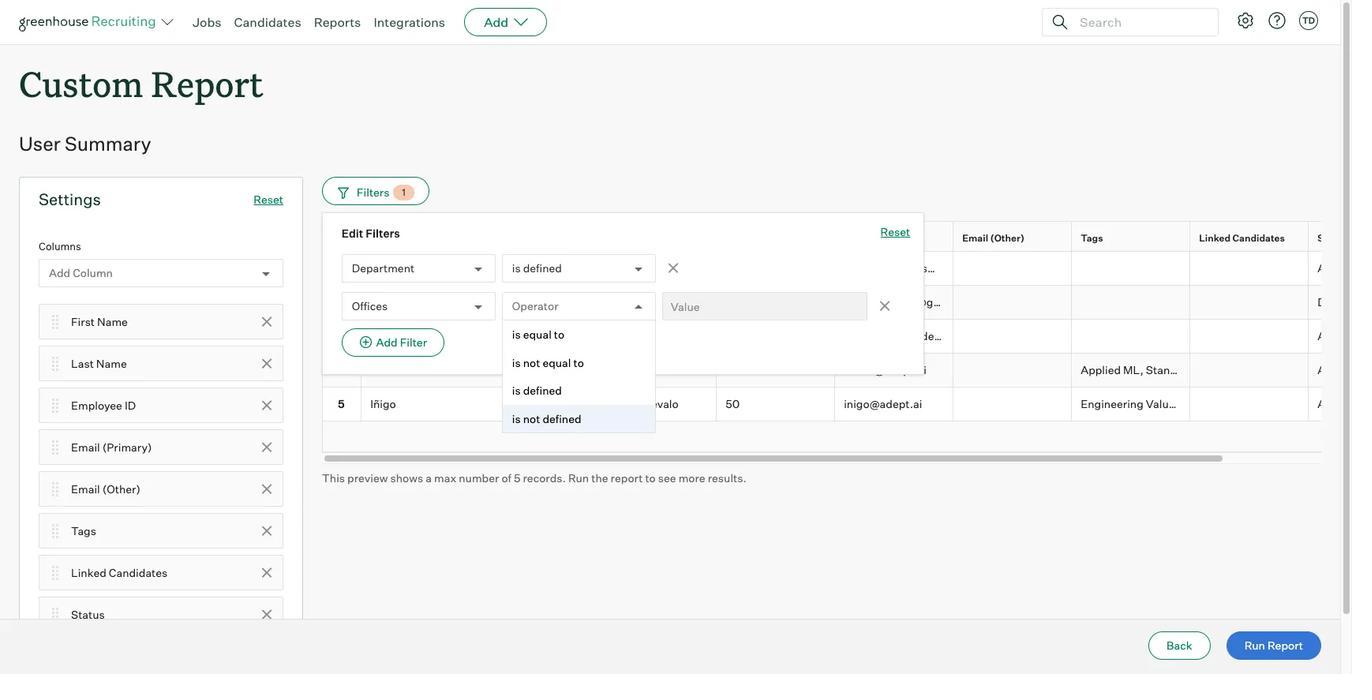 Task type: describe. For each thing, give the bounding box(es) containing it.
0 vertical spatial equal
[[523, 328, 552, 341]]

reset for settings
[[254, 193, 283, 206]]

1 vertical spatial linked
[[71, 566, 106, 579]]

Value text field
[[662, 292, 867, 321]]

add filter
[[376, 336, 427, 349]]

td
[[1302, 15, 1315, 26]]

row containing 4
[[322, 353, 1352, 387]]

report for run report
[[1268, 639, 1303, 652]]

records.
[[523, 471, 566, 484]]

1 vertical spatial to
[[573, 356, 584, 369]]

meg
[[370, 329, 393, 343]]

2 vertical spatial name
[[96, 357, 127, 370]]

columns
[[39, 240, 81, 253]]

is for to
[[512, 328, 521, 341]]

column
[[73, 266, 113, 280]]

reports
[[314, 14, 361, 30]]

back button
[[1149, 631, 1211, 660]]

name inside row
[[394, 232, 421, 244]]

1 vertical spatial defined
[[523, 384, 562, 397]]

edit
[[342, 227, 363, 240]]

filter image
[[335, 186, 349, 199]]

engineering values & product sense, front end codin
[[1081, 397, 1352, 410]]

1 vertical spatial name
[[97, 315, 128, 328]]

linked candidates inside column header
[[1199, 232, 1285, 244]]

reports link
[[314, 14, 361, 30]]

meg.adams@adept.ai
[[844, 329, 958, 343]]

last
[[71, 357, 94, 370]]

email (other) column header
[[954, 222, 1075, 255]]

report
[[611, 471, 643, 484]]

applied ml, standard screen, swe coding
[[1081, 363, 1303, 377]]

is not equal to
[[512, 356, 584, 369]]

2 cell
[[322, 286, 362, 320]]

is for defined
[[512, 412, 521, 425]]

product
[[1193, 397, 1235, 410]]

2 is defined from the top
[[512, 384, 562, 397]]

0 vertical spatial to
[[554, 328, 565, 341]]

add button
[[464, 8, 547, 36]]

codin
[[1328, 397, 1352, 410]]

add filter button
[[342, 329, 444, 357]]

screen,
[[1196, 363, 1236, 377]]

row containing 2
[[322, 286, 1352, 320]]

summary
[[65, 132, 151, 156]]

td button
[[1296, 8, 1321, 33]]

engineering
[[1081, 397, 1144, 410]]

more
[[679, 471, 705, 484]]

user summary
[[19, 132, 151, 156]]

0 vertical spatial 1
[[402, 186, 406, 198]]

1 vertical spatial email (primary)
[[71, 440, 152, 454]]

add for add filter
[[376, 336, 398, 349]]

see
[[658, 471, 676, 484]]

coding
[[1266, 363, 1303, 377]]

applied
[[1081, 363, 1121, 377]]

preview
[[347, 471, 388, 484]]

(primary) inside column header
[[872, 232, 917, 244]]

of
[[502, 471, 511, 484]]

employee
[[71, 398, 122, 412]]

max
[[434, 471, 456, 484]]

deactiv
[[1318, 295, 1352, 309]]

0 vertical spatial filters
[[357, 185, 390, 199]]

5 inside 5 cell
[[338, 397, 345, 410]]

back
[[1167, 639, 1192, 652]]

0 horizontal spatial run
[[568, 471, 589, 484]]

active for meg.adams@adept.ai
[[1318, 329, 1350, 343]]

email (primary) inside the email (primary) column header
[[844, 232, 917, 244]]

linked candidates column header
[[1190, 222, 1312, 255]]

ml,
[[1123, 363, 1144, 377]]

this
[[322, 471, 345, 484]]

1 vertical spatial (primary)
[[102, 440, 152, 454]]

row containing first name
[[322, 221, 1352, 255]]

swe
[[1239, 363, 1264, 377]]

not for equal
[[523, 356, 540, 369]]

first name inside row
[[370, 232, 421, 244]]

not for defined
[[523, 412, 540, 425]]

operator
[[512, 300, 558, 313]]

jobs
[[193, 14, 221, 30]]

0 horizontal spatial linked candidates
[[71, 566, 168, 579]]

tags inside column header
[[1081, 232, 1103, 244]]

row containing 3
[[322, 320, 1352, 353]]

adams
[[607, 295, 644, 309]]

inigo@adept.ai
[[844, 397, 922, 410]]

values
[[1146, 397, 1181, 410]]

user
[[19, 132, 61, 156]]

margaret
[[370, 295, 418, 309]]

rohan@adept.ai
[[844, 363, 927, 377]]

1 vertical spatial first
[[71, 315, 95, 328]]

filter
[[400, 336, 427, 349]]

department
[[352, 262, 415, 275]]

first inside row
[[370, 232, 392, 244]]

rohan
[[370, 363, 404, 377]]

reset for edit filters
[[881, 225, 910, 239]]

0 vertical spatial defined
[[523, 262, 562, 275]]

0 vertical spatial candidates
[[234, 14, 301, 30]]



Task type: locate. For each thing, give the bounding box(es) containing it.
50
[[726, 397, 740, 410]]

is equal to
[[512, 328, 565, 341]]

1 horizontal spatial email (other)
[[962, 232, 1025, 244]]

status inside row
[[1318, 232, 1348, 244]]

1 is defined from the top
[[512, 262, 562, 275]]

(other) inside email (other) column header
[[990, 232, 1025, 244]]

active for rohan@adept.ai
[[1318, 363, 1350, 377]]

reset up david.abrahams@adept.ai
[[881, 225, 910, 239]]

2 active from the top
[[1318, 329, 1350, 343]]

email (primary)
[[844, 232, 917, 244], [71, 440, 152, 454]]

1 horizontal spatial first name
[[370, 232, 421, 244]]

0 vertical spatial run
[[568, 471, 589, 484]]

is defined up operator
[[512, 262, 562, 275]]

sense,
[[1237, 397, 1272, 410]]

offices
[[352, 300, 388, 313]]

first name
[[370, 232, 421, 244], [71, 315, 128, 328]]

active right front
[[1318, 397, 1350, 410]]

1 horizontal spatial status
[[1318, 232, 1348, 244]]

1 vertical spatial tags
[[71, 524, 96, 537]]

1 inside cell
[[339, 262, 344, 275]]

beitia
[[607, 397, 637, 410]]

first name up david
[[370, 232, 421, 244]]

row group containing 1
[[322, 252, 1352, 421]]

email (primary) down employee id
[[71, 440, 152, 454]]

1
[[402, 186, 406, 198], [339, 262, 344, 275]]

integrations link
[[374, 14, 445, 30]]

configure image
[[1236, 11, 1255, 30]]

1 horizontal spatial (primary)
[[872, 232, 917, 244]]

is for equal
[[512, 356, 521, 369]]

5 down 4 'cell'
[[338, 397, 345, 410]]

1 vertical spatial candidates
[[1233, 232, 1285, 244]]

arévalo
[[639, 397, 679, 410]]

0 vertical spatial reset
[[254, 193, 283, 206]]

2
[[338, 295, 345, 309]]

2 row from the top
[[322, 252, 1352, 286]]

reset link for settings
[[254, 193, 283, 206]]

0 vertical spatial linked candidates
[[1199, 232, 1285, 244]]

greenhouse recruiting image
[[19, 13, 161, 32]]

2 is from the top
[[512, 328, 521, 341]]

0 vertical spatial (primary)
[[872, 232, 917, 244]]

run right back at the bottom right of the page
[[1245, 639, 1265, 652]]

1 horizontal spatial reset
[[881, 225, 910, 239]]

0 vertical spatial 5
[[338, 397, 345, 410]]

1 cell
[[322, 252, 362, 286]]

0 horizontal spatial status
[[71, 608, 105, 621]]

tags
[[1081, 232, 1103, 244], [71, 524, 96, 537]]

this preview shows a max number of 5 records. run the report to see more results.
[[322, 471, 747, 484]]

2 vertical spatial add
[[376, 336, 398, 349]]

active for david.abrahams@adept.ai
[[1318, 262, 1350, 275]]

1 horizontal spatial run
[[1245, 639, 1265, 652]]

(primary) down the id
[[102, 440, 152, 454]]

first name up last name
[[71, 315, 128, 328]]

standard
[[1146, 363, 1194, 377]]

0 vertical spatial (other)
[[990, 232, 1025, 244]]

0 vertical spatial name
[[394, 232, 421, 244]]

equal down is equal to in the left of the page
[[543, 356, 571, 369]]

row
[[322, 221, 1352, 255], [322, 252, 1352, 286], [322, 286, 1352, 320], [322, 320, 1352, 353], [322, 353, 1352, 387], [322, 387, 1352, 421]]

4 active from the top
[[1318, 397, 1350, 410]]

megadams40@gmail.com
[[844, 295, 981, 309]]

add inside button
[[376, 336, 398, 349]]

1 vertical spatial run
[[1245, 639, 1265, 652]]

candidates
[[234, 14, 301, 30], [1233, 232, 1285, 244], [109, 566, 168, 579]]

0 vertical spatial first name
[[370, 232, 421, 244]]

reset link up david.abrahams@adept.ai
[[881, 224, 910, 242]]

1 horizontal spatial 5
[[514, 471, 521, 484]]

run left the
[[568, 471, 589, 484]]

(other)
[[990, 232, 1025, 244], [102, 482, 140, 495]]

is not defined
[[512, 412, 581, 425]]

first up last
[[71, 315, 95, 328]]

abrahams
[[607, 262, 661, 275]]

first right edit
[[370, 232, 392, 244]]

employee id
[[71, 398, 136, 412]]

2 not from the top
[[523, 412, 540, 425]]

settings
[[39, 190, 101, 209]]

name
[[394, 232, 421, 244], [97, 315, 128, 328], [96, 357, 127, 370]]

1 vertical spatial add
[[49, 266, 70, 280]]

1 horizontal spatial 1
[[402, 186, 406, 198]]

status
[[1318, 232, 1348, 244], [71, 608, 105, 621]]

0 horizontal spatial first name
[[71, 315, 128, 328]]

5 cell
[[322, 387, 362, 421]]

reset link
[[254, 193, 283, 206], [881, 224, 910, 242]]

4 row from the top
[[322, 320, 1352, 353]]

4
[[338, 363, 345, 377]]

1 vertical spatial reset link
[[881, 224, 910, 242]]

0 horizontal spatial tags
[[71, 524, 96, 537]]

1 horizontal spatial report
[[1268, 639, 1303, 652]]

1 vertical spatial status
[[71, 608, 105, 621]]

0 vertical spatial email (primary)
[[844, 232, 917, 244]]

1 not from the top
[[523, 356, 540, 369]]

1 is from the top
[[512, 262, 521, 275]]

custom
[[19, 60, 143, 107]]

email (primary) up david.abrahams@adept.ai
[[844, 232, 917, 244]]

1 vertical spatial 1
[[339, 262, 344, 275]]

equal down operator
[[523, 328, 552, 341]]

to
[[554, 328, 565, 341], [573, 356, 584, 369], [645, 471, 656, 484]]

0 horizontal spatial (other)
[[102, 482, 140, 495]]

candidates inside linked candidates column header
[[1233, 232, 1285, 244]]

linked
[[1199, 232, 1231, 244], [71, 566, 106, 579]]

email
[[844, 232, 870, 244], [962, 232, 988, 244], [71, 440, 100, 454], [71, 482, 100, 495]]

0 vertical spatial report
[[151, 60, 263, 107]]

is down operator
[[512, 328, 521, 341]]

jobs link
[[193, 14, 221, 30]]

candidates link
[[234, 14, 301, 30]]

run
[[568, 471, 589, 484], [1245, 639, 1265, 652]]

reset link for edit filters
[[881, 224, 910, 242]]

1 horizontal spatial (other)
[[990, 232, 1025, 244]]

email (primary) column header
[[835, 222, 957, 255]]

4 is from the top
[[512, 384, 521, 397]]

2 horizontal spatial to
[[645, 471, 656, 484]]

1 vertical spatial is defined
[[512, 384, 562, 397]]

(primary)
[[872, 232, 917, 244], [102, 440, 152, 454]]

name up david
[[394, 232, 421, 244]]

active for inigo@adept.ai
[[1318, 397, 1350, 410]]

1 right filter icon
[[402, 186, 406, 198]]

4 cell
[[322, 353, 362, 387]]

column header
[[717, 222, 835, 251]]

is up is not defined
[[512, 384, 521, 397]]

report inside button
[[1268, 639, 1303, 652]]

2 horizontal spatial add
[[484, 14, 508, 30]]

number
[[459, 471, 499, 484]]

1 horizontal spatial reset link
[[881, 224, 910, 242]]

david
[[370, 262, 400, 275]]

reset left filter icon
[[254, 193, 283, 206]]

1 row from the top
[[322, 221, 1352, 255]]

1 vertical spatial first name
[[71, 315, 128, 328]]

1 horizontal spatial first
[[370, 232, 392, 244]]

tags column header
[[1072, 222, 1194, 255]]

run report button
[[1226, 631, 1321, 660]]

filters right filter icon
[[357, 185, 390, 199]]

0 vertical spatial is defined
[[512, 262, 562, 275]]

report for custom report
[[151, 60, 263, 107]]

5 row from the top
[[322, 353, 1352, 387]]

0 vertical spatial add
[[484, 14, 508, 30]]

to up is not defined
[[573, 356, 584, 369]]

is down is equal to in the left of the page
[[512, 356, 521, 369]]

run report
[[1245, 639, 1303, 652]]

shows
[[390, 471, 423, 484]]

not down is equal to in the left of the page
[[523, 356, 540, 369]]

0 horizontal spatial candidates
[[109, 566, 168, 579]]

0 horizontal spatial reset
[[254, 193, 283, 206]]

5 is from the top
[[512, 412, 521, 425]]

0 vertical spatial email (other)
[[962, 232, 1025, 244]]

1 vertical spatial email (other)
[[71, 482, 140, 495]]

0 horizontal spatial (primary)
[[102, 440, 152, 454]]

add column
[[49, 266, 113, 280]]

5 right of at the left bottom of the page
[[514, 471, 521, 484]]

iñigo
[[370, 397, 396, 410]]

linked inside column header
[[1199, 232, 1231, 244]]

3
[[338, 329, 345, 343]]

equal
[[523, 328, 552, 341], [543, 356, 571, 369]]

cell
[[717, 252, 835, 286], [954, 252, 1072, 286], [1072, 252, 1190, 286], [1190, 252, 1309, 286], [717, 286, 835, 320], [954, 286, 1072, 320], [1072, 286, 1190, 320], [1190, 286, 1309, 320], [598, 320, 717, 353], [717, 320, 835, 353], [954, 320, 1072, 353], [1072, 320, 1190, 353], [1190, 320, 1309, 353], [598, 353, 717, 387], [717, 353, 835, 387], [954, 353, 1072, 387], [1190, 353, 1309, 387], [954, 387, 1072, 421], [1190, 387, 1309, 421]]

1 vertical spatial (other)
[[102, 482, 140, 495]]

is up this preview shows a max number of 5 records. run the report to see more results. on the bottom
[[512, 412, 521, 425]]

0 horizontal spatial 5
[[338, 397, 345, 410]]

0 vertical spatial linked
[[1199, 232, 1231, 244]]

1 horizontal spatial tags
[[1081, 232, 1103, 244]]

linked candidates
[[1199, 232, 1285, 244], [71, 566, 168, 579]]

1 horizontal spatial to
[[573, 356, 584, 369]]

1 up 2
[[339, 262, 344, 275]]

name right last
[[96, 357, 127, 370]]

0 horizontal spatial linked
[[71, 566, 106, 579]]

table
[[322, 221, 1352, 452]]

1 vertical spatial report
[[1268, 639, 1303, 652]]

reset link left filter icon
[[254, 193, 283, 206]]

is
[[512, 262, 521, 275], [512, 328, 521, 341], [512, 356, 521, 369], [512, 384, 521, 397], [512, 412, 521, 425]]

1 horizontal spatial linked
[[1199, 232, 1231, 244]]

defined up operator
[[523, 262, 562, 275]]

table containing 1
[[322, 221, 1352, 452]]

2 horizontal spatial candidates
[[1233, 232, 1285, 244]]

a
[[426, 471, 432, 484]]

1 vertical spatial equal
[[543, 356, 571, 369]]

beitia arévalo
[[607, 397, 679, 410]]

row group
[[322, 252, 1352, 421]]

active up codin at the bottom
[[1318, 363, 1350, 377]]

filters right edit
[[366, 227, 400, 240]]

active down deactiv
[[1318, 329, 1350, 343]]

0 vertical spatial tags
[[1081, 232, 1103, 244]]

0 vertical spatial first
[[370, 232, 392, 244]]

edit filters
[[342, 227, 400, 240]]

end
[[1305, 397, 1326, 410]]

add for add
[[484, 14, 508, 30]]

0 vertical spatial not
[[523, 356, 540, 369]]

1 horizontal spatial email (primary)
[[844, 232, 917, 244]]

integrations
[[374, 14, 445, 30]]

1 vertical spatial 5
[[514, 471, 521, 484]]

3 cell
[[322, 320, 362, 353]]

1 vertical spatial linked candidates
[[71, 566, 168, 579]]

2 vertical spatial to
[[645, 471, 656, 484]]

0 horizontal spatial report
[[151, 60, 263, 107]]

1 active from the top
[[1318, 262, 1350, 275]]

the
[[591, 471, 608, 484]]

results.
[[708, 471, 747, 484]]

0 vertical spatial status
[[1318, 232, 1348, 244]]

1 horizontal spatial linked candidates
[[1199, 232, 1285, 244]]

1 vertical spatial reset
[[881, 225, 910, 239]]

2 vertical spatial candidates
[[109, 566, 168, 579]]

2 vertical spatial defined
[[543, 412, 581, 425]]

0 horizontal spatial 1
[[339, 262, 344, 275]]

row containing 1
[[322, 252, 1352, 286]]

last name
[[71, 357, 127, 370]]

run inside button
[[1245, 639, 1265, 652]]

(primary) up david.abrahams@adept.ai
[[872, 232, 917, 244]]

1 vertical spatial not
[[523, 412, 540, 425]]

&
[[1183, 397, 1191, 410]]

david.abrahams@adept.ai
[[844, 262, 980, 275]]

1 vertical spatial filters
[[366, 227, 400, 240]]

is up operator
[[512, 262, 521, 275]]

0 horizontal spatial first
[[71, 315, 95, 328]]

3 is from the top
[[512, 356, 521, 369]]

not
[[523, 356, 540, 369], [523, 412, 540, 425]]

0 horizontal spatial email (primary)
[[71, 440, 152, 454]]

not down is not equal to
[[523, 412, 540, 425]]

defined down is not equal to
[[543, 412, 581, 425]]

6 row from the top
[[322, 387, 1352, 421]]

3 active from the top
[[1318, 363, 1350, 377]]

0 horizontal spatial to
[[554, 328, 565, 341]]

td button
[[1299, 11, 1318, 30]]

is defined
[[512, 262, 562, 275], [512, 384, 562, 397]]

1 horizontal spatial add
[[376, 336, 398, 349]]

name up last name
[[97, 315, 128, 328]]

id
[[125, 398, 136, 412]]

defined
[[523, 262, 562, 275], [523, 384, 562, 397], [543, 412, 581, 425]]

email (other) inside email (other) column header
[[962, 232, 1025, 244]]

0 horizontal spatial reset link
[[254, 193, 283, 206]]

is defined up is not defined
[[512, 384, 562, 397]]

row containing 5
[[322, 387, 1352, 421]]

0 horizontal spatial email (other)
[[71, 482, 140, 495]]

1 horizontal spatial candidates
[[234, 14, 301, 30]]

front
[[1275, 397, 1303, 410]]

to up is not equal to
[[554, 328, 565, 341]]

report
[[151, 60, 263, 107], [1268, 639, 1303, 652]]

Search text field
[[1076, 11, 1204, 34]]

custom report
[[19, 60, 263, 107]]

0 horizontal spatial add
[[49, 266, 70, 280]]

add for add column
[[49, 266, 70, 280]]

to left see
[[645, 471, 656, 484]]

active up deactiv
[[1318, 262, 1350, 275]]

3 row from the top
[[322, 286, 1352, 320]]

defined up is not defined
[[523, 384, 562, 397]]

0 vertical spatial reset link
[[254, 193, 283, 206]]

add inside 'popup button'
[[484, 14, 508, 30]]



Task type: vqa. For each thing, say whether or not it's contained in the screenshot.
the rightmost time 'link'
no



